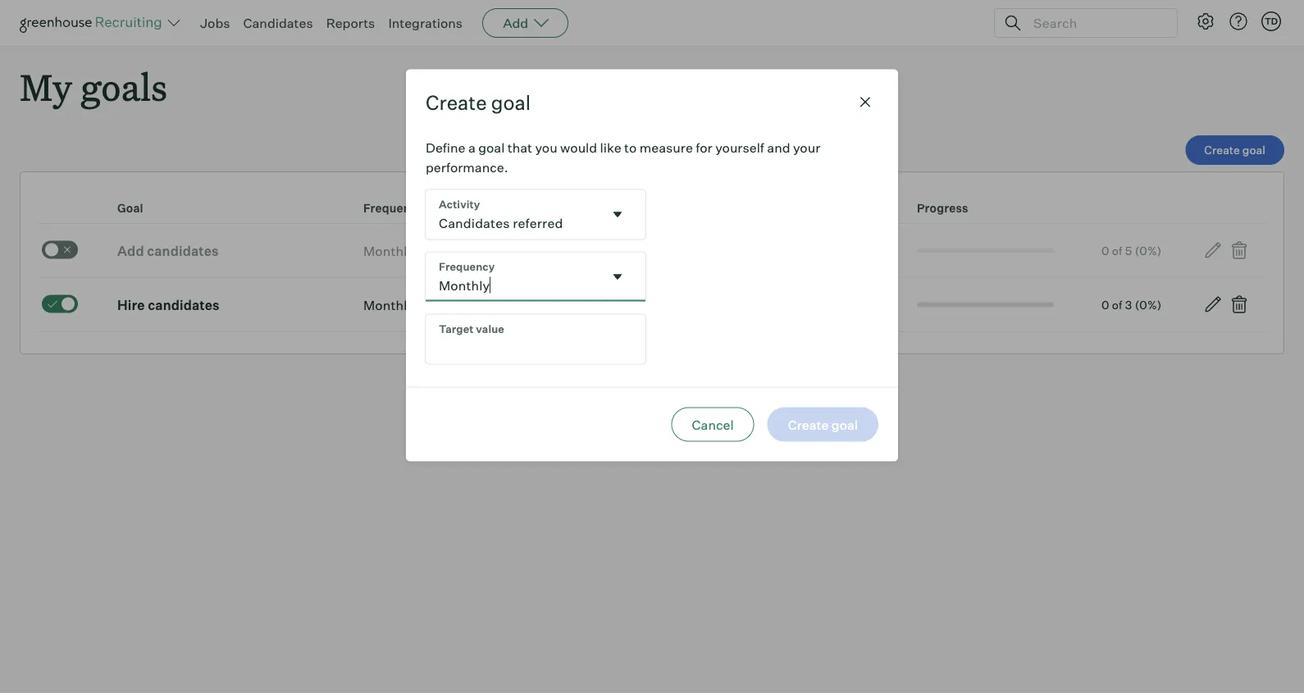 Task type: vqa. For each thing, say whether or not it's contained in the screenshot.
Period
yes



Task type: describe. For each thing, give the bounding box(es) containing it.
progress bar for hire candidates
[[917, 303, 1054, 307]]

greenhouse recruiting image
[[20, 13, 167, 33]]

add button
[[483, 8, 569, 38]]

performance.
[[426, 159, 508, 175]]

my
[[20, 62, 72, 111]]

november 1, 2023 - november 30, 2023 for add candidates
[[548, 243, 796, 259]]

candidates for hire candidates
[[148, 297, 220, 313]]

create goal inside button
[[1205, 143, 1266, 157]]

edit goal icon image for add candidates
[[1204, 241, 1223, 260]]

0 of 3 (0%)
[[1102, 298, 1162, 312]]

0 horizontal spatial create
[[426, 90, 487, 114]]

of for hire candidates
[[1112, 298, 1123, 312]]

reports link
[[326, 15, 375, 31]]

0 of 5 (0%)
[[1102, 243, 1162, 258]]

- for add candidates
[[663, 243, 669, 259]]

to
[[624, 139, 637, 155]]

close modal icon image
[[856, 92, 875, 112]]

jobs
[[200, 15, 230, 31]]

1, for hire candidates
[[616, 297, 625, 313]]

add for add candidates
[[117, 243, 144, 259]]

30, for hire candidates
[[740, 297, 761, 313]]

jobs link
[[200, 15, 230, 31]]

define
[[426, 139, 466, 155]]

monthly for add candidates
[[363, 243, 415, 259]]

remove goal icon image for add candidates
[[1230, 241, 1250, 260]]

goal inside 'define a goal that you would like to measure for yourself and your performance.'
[[479, 139, 505, 155]]

0 for add candidates
[[1102, 243, 1110, 258]]

1, for add candidates
[[616, 243, 625, 259]]

goals
[[81, 62, 167, 111]]

progress bar for add candidates
[[917, 248, 1054, 253]]

0 horizontal spatial create goal
[[426, 90, 531, 114]]

define a goal that you would like to measure for yourself and your performance.
[[426, 139, 821, 175]]

goal inside button
[[1243, 143, 1266, 157]]

like
[[600, 139, 622, 155]]

progress
[[917, 201, 969, 216]]

candidates link
[[243, 15, 313, 31]]

cancel button
[[672, 407, 755, 442]]

that
[[508, 139, 533, 155]]

of for add candidates
[[1112, 243, 1123, 258]]

cancel
[[692, 416, 734, 433]]

add candidates
[[117, 243, 219, 259]]

create goal button
[[1186, 136, 1285, 165]]



Task type: locate. For each thing, give the bounding box(es) containing it.
a
[[468, 139, 476, 155]]

edit goal icon image right '0 of 5 (0%)' at the right top
[[1204, 241, 1223, 260]]

add for add
[[503, 15, 529, 31]]

0 vertical spatial create
[[426, 90, 487, 114]]

None number field
[[426, 315, 646, 364]]

1 of from the top
[[1112, 243, 1123, 258]]

-
[[663, 243, 669, 259], [663, 297, 669, 313]]

1 vertical spatial 0
[[1102, 298, 1110, 312]]

2 remove goal icon image from the top
[[1230, 295, 1250, 314]]

None field
[[426, 190, 646, 239], [426, 252, 646, 302], [426, 190, 646, 239], [426, 252, 646, 302]]

hire candidates
[[117, 297, 220, 313]]

create goal
[[426, 90, 531, 114], [1205, 143, 1266, 157]]

measure
[[640, 139, 693, 155]]

remove goal icon image for hire candidates
[[1230, 295, 1250, 314]]

1 horizontal spatial add
[[503, 15, 529, 31]]

remove goal icon image
[[1230, 241, 1250, 260], [1230, 295, 1250, 314]]

1 vertical spatial 1,
[[616, 297, 625, 313]]

0 vertical spatial toggle flyout image
[[610, 206, 626, 223]]

0 vertical spatial november 1, 2023 - november 30, 2023
[[548, 243, 796, 259]]

integrations
[[388, 15, 463, 31]]

0
[[1102, 243, 1110, 258], [1102, 298, 1110, 312]]

1,
[[616, 243, 625, 259], [616, 297, 625, 313]]

1 vertical spatial toggle flyout image
[[610, 269, 626, 285]]

2 - from the top
[[663, 297, 669, 313]]

0 vertical spatial (0%)
[[1135, 243, 1162, 258]]

1 vertical spatial 30,
[[740, 297, 761, 313]]

add
[[503, 15, 529, 31], [117, 243, 144, 259]]

1 vertical spatial create
[[1205, 143, 1240, 157]]

1 toggle flyout image from the top
[[610, 206, 626, 223]]

0 left 5
[[1102, 243, 1110, 258]]

frequency
[[363, 201, 424, 216]]

of left 3
[[1112, 298, 1123, 312]]

time
[[548, 201, 578, 216]]

goal
[[491, 90, 531, 114], [479, 139, 505, 155], [1243, 143, 1266, 157]]

yourself
[[716, 139, 765, 155]]

1 horizontal spatial create
[[1205, 143, 1240, 157]]

1 1, from the top
[[616, 243, 625, 259]]

1 progress bar from the top
[[917, 248, 1054, 253]]

0 vertical spatial of
[[1112, 243, 1123, 258]]

period
[[580, 201, 617, 216]]

1 vertical spatial candidates
[[148, 297, 220, 313]]

monthly for hire candidates
[[363, 297, 415, 313]]

candidates
[[243, 15, 313, 31]]

candidates
[[147, 243, 219, 259], [148, 297, 220, 313]]

0 vertical spatial 30,
[[740, 243, 761, 259]]

0 vertical spatial add
[[503, 15, 529, 31]]

0 vertical spatial remove goal icon image
[[1230, 241, 1250, 260]]

1 0 from the top
[[1102, 243, 1110, 258]]

of
[[1112, 243, 1123, 258], [1112, 298, 1123, 312]]

integrations link
[[388, 15, 463, 31]]

1 vertical spatial progress bar
[[917, 303, 1054, 307]]

candidates right hire
[[148, 297, 220, 313]]

None text field
[[426, 190, 603, 239], [426, 252, 603, 302], [426, 190, 603, 239], [426, 252, 603, 302]]

0 vertical spatial 0
[[1102, 243, 1110, 258]]

2 edit goal icon image from the top
[[1204, 295, 1223, 314]]

(0%)
[[1135, 243, 1162, 258], [1135, 298, 1162, 312]]

1 vertical spatial monthly
[[363, 297, 415, 313]]

3
[[1126, 298, 1133, 312]]

1 monthly from the top
[[363, 243, 415, 259]]

0 vertical spatial -
[[663, 243, 669, 259]]

1 (0%) from the top
[[1135, 243, 1162, 258]]

2 toggle flyout image from the top
[[610, 269, 626, 285]]

add inside add popup button
[[503, 15, 529, 31]]

edit goal icon image right 0 of 3 (0%)
[[1204, 295, 1223, 314]]

0 vertical spatial create goal
[[426, 90, 531, 114]]

0 vertical spatial progress bar
[[917, 248, 1054, 253]]

1 november 1, 2023 - november 30, 2023 from the top
[[548, 243, 796, 259]]

1 - from the top
[[663, 243, 669, 259]]

(0%) for hire candidates
[[1135, 298, 1162, 312]]

1 vertical spatial of
[[1112, 298, 1123, 312]]

hire
[[117, 297, 145, 313]]

november 1, 2023 - november 30, 2023 for hire candidates
[[548, 297, 796, 313]]

progress bar
[[917, 248, 1054, 253], [917, 303, 1054, 307]]

monthly
[[363, 243, 415, 259], [363, 297, 415, 313]]

2 progress bar from the top
[[917, 303, 1054, 307]]

1 vertical spatial create goal
[[1205, 143, 1266, 157]]

toggle flyout image right time
[[610, 206, 626, 223]]

0 vertical spatial monthly
[[363, 243, 415, 259]]

Search text field
[[1030, 11, 1163, 35]]

- for hire candidates
[[663, 297, 669, 313]]

1 vertical spatial (0%)
[[1135, 298, 1162, 312]]

(0%) right 3
[[1135, 298, 1162, 312]]

2 november 1, 2023 - november 30, 2023 from the top
[[548, 297, 796, 313]]

candidates up hire candidates
[[147, 243, 219, 259]]

2 0 from the top
[[1102, 298, 1110, 312]]

november
[[548, 243, 613, 259], [672, 243, 737, 259], [548, 297, 613, 313], [672, 297, 737, 313]]

november 1, 2023 - november 30, 2023
[[548, 243, 796, 259], [548, 297, 796, 313]]

you
[[535, 139, 558, 155]]

2 of from the top
[[1112, 298, 1123, 312]]

configure image
[[1196, 11, 1216, 31]]

None checkbox
[[42, 241, 78, 259], [42, 295, 78, 313], [42, 241, 78, 259], [42, 295, 78, 313]]

1 remove goal icon image from the top
[[1230, 241, 1250, 260]]

my goals
[[20, 62, 167, 111]]

2 30, from the top
[[740, 297, 761, 313]]

create inside button
[[1205, 143, 1240, 157]]

candidates for add candidates
[[147, 243, 219, 259]]

0 left 3
[[1102, 298, 1110, 312]]

goal
[[117, 201, 143, 216]]

1 vertical spatial remove goal icon image
[[1230, 295, 1250, 314]]

(0%) right 5
[[1135, 243, 1162, 258]]

30,
[[740, 243, 761, 259], [740, 297, 761, 313]]

2 monthly from the top
[[363, 297, 415, 313]]

td button
[[1262, 11, 1282, 31]]

and
[[767, 139, 791, 155]]

0 vertical spatial 1,
[[616, 243, 625, 259]]

your
[[793, 139, 821, 155]]

5
[[1126, 243, 1133, 258]]

edit goal icon image
[[1204, 241, 1223, 260], [1204, 295, 1223, 314]]

time period
[[548, 201, 617, 216]]

30, for add candidates
[[740, 243, 761, 259]]

1 edit goal icon image from the top
[[1204, 241, 1223, 260]]

0 for hire candidates
[[1102, 298, 1110, 312]]

(0%) for add candidates
[[1135, 243, 1162, 258]]

2 1, from the top
[[616, 297, 625, 313]]

1 vertical spatial november 1, 2023 - november 30, 2023
[[548, 297, 796, 313]]

1 vertical spatial -
[[663, 297, 669, 313]]

1 30, from the top
[[740, 243, 761, 259]]

2023
[[628, 243, 660, 259], [764, 243, 796, 259], [628, 297, 660, 313], [764, 297, 796, 313]]

td
[[1265, 16, 1278, 27]]

1 horizontal spatial create goal
[[1205, 143, 1266, 157]]

0 vertical spatial edit goal icon image
[[1204, 241, 1223, 260]]

0 horizontal spatial add
[[117, 243, 144, 259]]

toggle flyout image
[[610, 206, 626, 223], [610, 269, 626, 285]]

1 vertical spatial add
[[117, 243, 144, 259]]

1 vertical spatial edit goal icon image
[[1204, 295, 1223, 314]]

reports
[[326, 15, 375, 31]]

edit goal icon image for hire candidates
[[1204, 295, 1223, 314]]

would
[[560, 139, 597, 155]]

toggle flyout image down period
[[610, 269, 626, 285]]

0 vertical spatial candidates
[[147, 243, 219, 259]]

for
[[696, 139, 713, 155]]

of left 5
[[1112, 243, 1123, 258]]

2 (0%) from the top
[[1135, 298, 1162, 312]]

td button
[[1259, 8, 1285, 34]]

create
[[426, 90, 487, 114], [1205, 143, 1240, 157]]



